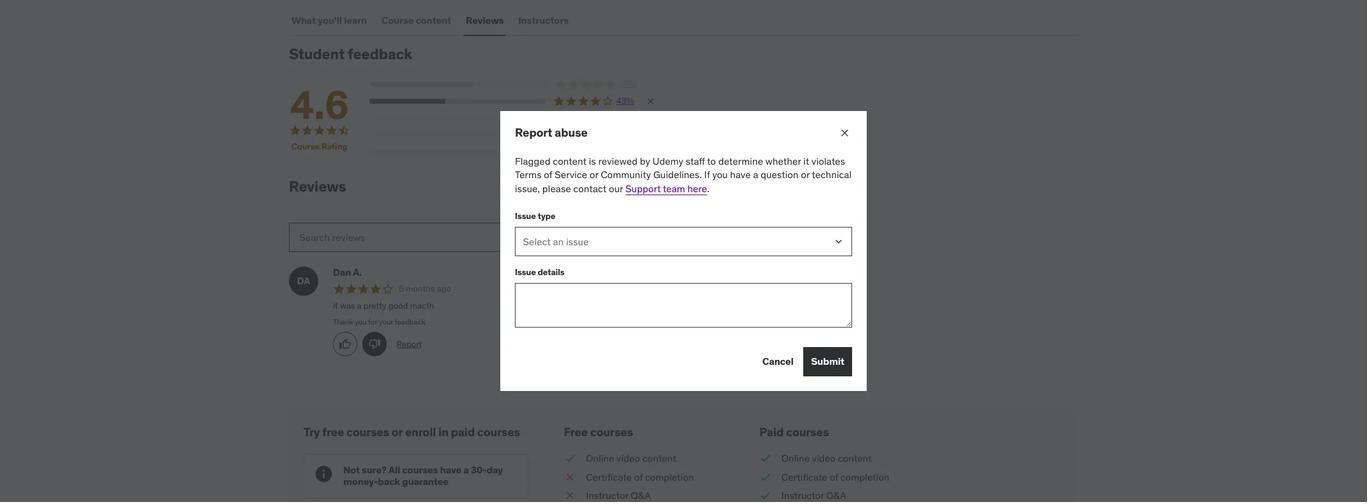 Task type: describe. For each thing, give the bounding box(es) containing it.
if
[[704, 169, 710, 181]]

mark as helpful image
[[339, 339, 351, 351]]

2 horizontal spatial or
[[801, 169, 810, 181]]

undo mark as unhelpful image
[[368, 339, 381, 351]]

report button
[[397, 339, 422, 351]]

to
[[707, 155, 716, 167]]

flagged content is reviewed by udemy staff to determine whether it violates terms of service or community guidelines. if you have a question or technical issue, please contact our
[[515, 155, 852, 195]]

a inside flagged content is reviewed by udemy staff to determine whether it violates terms of service or community guidelines. if you have a question or technical issue, please contact our
[[753, 169, 759, 181]]

try
[[304, 426, 320, 440]]

1 vertical spatial it
[[333, 301, 338, 312]]

service
[[555, 169, 587, 181]]

4.6
[[290, 80, 349, 129]]

staff
[[686, 155, 705, 167]]

guidelines.
[[653, 169, 702, 181]]

macth
[[410, 301, 434, 312]]

determine
[[719, 155, 763, 167]]

instructors button
[[516, 6, 571, 35]]

43% button
[[370, 95, 656, 108]]

5 months ago
[[399, 284, 451, 295]]

certificate for paid
[[782, 471, 828, 484]]

type
[[538, 211, 556, 222]]

support team here link
[[626, 183, 707, 195]]

try free courses or enroll in paid courses
[[304, 426, 520, 440]]

of for free
[[634, 471, 643, 484]]

courses right 'paid'
[[477, 426, 520, 440]]

question
[[761, 169, 799, 181]]

certificate of completion for paid courses
[[782, 471, 890, 484]]

months
[[406, 284, 435, 295]]

back
[[378, 476, 400, 488]]

is
[[589, 155, 596, 167]]

a inside not sure? all courses have a 30-day money-back guarantee
[[464, 465, 469, 477]]

you'll
[[318, 14, 342, 26]]

instructor q&a for free courses
[[586, 490, 651, 502]]

issue,
[[515, 183, 540, 195]]

instructor for free
[[586, 490, 629, 502]]

free
[[564, 426, 588, 440]]

43%
[[617, 95, 634, 106]]

1 vertical spatial you
[[355, 317, 367, 327]]

q&a for free courses
[[631, 490, 651, 502]]

courses inside not sure? all courses have a 30-day money-back guarantee
[[402, 465, 438, 477]]

team
[[663, 183, 685, 195]]

57% button
[[370, 78, 656, 90]]

report for report
[[397, 339, 422, 350]]

our
[[609, 183, 623, 195]]

support team here .
[[626, 183, 710, 195]]

sure?
[[362, 465, 387, 477]]

a.
[[353, 266, 362, 279]]

reviews button
[[464, 6, 506, 35]]

course content button
[[379, 6, 454, 35]]

course content
[[382, 14, 451, 26]]

completion for free courses
[[645, 471, 694, 484]]

issue for issue type
[[515, 211, 536, 222]]

cancel
[[763, 356, 794, 368]]

terms
[[515, 169, 542, 181]]

da
[[297, 275, 310, 287]]

Search reviews text field
[[289, 223, 507, 252]]

reviewed
[[599, 155, 638, 167]]

contact
[[574, 183, 607, 195]]

by
[[640, 155, 650, 167]]

submit search image
[[514, 230, 529, 245]]

not sure? all courses have a 30-day money-back guarantee
[[343, 465, 503, 488]]

0%
[[619, 113, 632, 124]]

courses right free
[[590, 426, 633, 440]]

student
[[289, 45, 345, 64]]

.
[[707, 183, 710, 195]]

not
[[343, 465, 360, 477]]

please
[[543, 183, 571, 195]]

instructors
[[518, 14, 569, 26]]

0 vertical spatial feedback
[[348, 45, 413, 64]]

what you'll learn
[[291, 14, 367, 26]]

course for course rating
[[292, 141, 320, 152]]

online for free
[[586, 453, 614, 465]]

completion for paid courses
[[841, 471, 890, 484]]

online video content for paid courses
[[782, 453, 872, 465]]

paid
[[451, 426, 475, 440]]

Issue details text field
[[515, 284, 852, 328]]

courses right free at the left
[[347, 426, 389, 440]]

courses right paid
[[786, 426, 829, 440]]

have inside not sure? all courses have a 30-day money-back guarantee
[[440, 465, 462, 477]]

content inside button
[[416, 14, 451, 26]]

you inside flagged content is reviewed by udemy staff to determine whether it violates terms of service or community guidelines. if you have a question or technical issue, please contact our
[[713, 169, 728, 181]]

filter ratings
[[546, 206, 596, 217]]

submit button
[[804, 348, 852, 377]]

in
[[439, 426, 449, 440]]

guarantee
[[402, 476, 449, 488]]



Task type: locate. For each thing, give the bounding box(es) containing it.
content
[[416, 14, 451, 26], [553, 155, 587, 167], [643, 453, 676, 465], [838, 453, 872, 465]]

courses
[[347, 426, 389, 440], [477, 426, 520, 440], [590, 426, 633, 440], [786, 426, 829, 440], [402, 465, 438, 477]]

or down the is
[[590, 169, 599, 181]]

1 horizontal spatial or
[[590, 169, 599, 181]]

a right was
[[357, 301, 362, 312]]

small image for certificate
[[564, 471, 576, 485]]

online down the "free courses"
[[586, 453, 614, 465]]

report abuse dialog
[[500, 111, 867, 392]]

0 horizontal spatial you
[[355, 317, 367, 327]]

2 online video content from the left
[[782, 453, 872, 465]]

0 vertical spatial it
[[804, 155, 810, 167]]

certificate of completion down the "free courses"
[[586, 471, 694, 484]]

online video content down the "free courses"
[[586, 453, 676, 465]]

reviews left instructors
[[466, 14, 504, 26]]

of for paid
[[830, 471, 839, 484]]

what you'll learn button
[[289, 6, 369, 35]]

1 horizontal spatial online video content
[[782, 453, 872, 465]]

0 horizontal spatial q&a
[[631, 490, 651, 502]]

1 online video content from the left
[[586, 453, 676, 465]]

instructor q&a for paid courses
[[782, 490, 847, 502]]

of
[[544, 169, 553, 181], [634, 471, 643, 484], [830, 471, 839, 484]]

2 certificate of completion from the left
[[782, 471, 890, 484]]

2 horizontal spatial of
[[830, 471, 839, 484]]

online
[[586, 453, 614, 465], [782, 453, 810, 465]]

certificate down paid courses
[[782, 471, 828, 484]]

1 completion from the left
[[645, 471, 694, 484]]

instructor
[[586, 490, 629, 502], [782, 490, 824, 502]]

you left for
[[355, 317, 367, 327]]

day
[[487, 465, 503, 477]]

certificate of completion for free courses
[[586, 471, 694, 484]]

content inside flagged content is reviewed by udemy staff to determine whether it violates terms of service or community guidelines. if you have a question or technical issue, please contact our
[[553, 155, 587, 167]]

1 horizontal spatial certificate of completion
[[782, 471, 890, 484]]

instructor for paid
[[782, 490, 824, 502]]

1 certificate from the left
[[586, 471, 632, 484]]

filter
[[546, 206, 566, 217]]

1 horizontal spatial reviews
[[466, 14, 504, 26]]

abuse
[[555, 125, 588, 140]]

video down paid courses
[[812, 453, 836, 465]]

online for paid
[[782, 453, 810, 465]]

online video content for free courses
[[586, 453, 676, 465]]

video down the "free courses"
[[617, 453, 640, 465]]

for
[[368, 317, 377, 327]]

rating
[[321, 141, 348, 152]]

1 horizontal spatial instructor q&a
[[782, 490, 847, 502]]

or
[[590, 169, 599, 181], [801, 169, 810, 181], [392, 426, 403, 440]]

a left 30-
[[464, 465, 469, 477]]

1 vertical spatial course
[[292, 141, 320, 152]]

1 horizontal spatial instructor
[[782, 490, 824, 502]]

online down paid courses
[[782, 453, 810, 465]]

1 vertical spatial a
[[357, 301, 362, 312]]

online video content
[[586, 453, 676, 465], [782, 453, 872, 465]]

community
[[601, 169, 651, 181]]

course rating
[[292, 141, 348, 152]]

completion
[[645, 471, 694, 484], [841, 471, 890, 484]]

1 q&a from the left
[[631, 490, 651, 502]]

money-
[[343, 476, 378, 488]]

0 horizontal spatial certificate
[[586, 471, 632, 484]]

course
[[382, 14, 414, 26], [292, 141, 320, 152]]

you
[[713, 169, 728, 181], [355, 317, 367, 327]]

1 horizontal spatial q&a
[[827, 490, 847, 502]]

1 horizontal spatial certificate
[[782, 471, 828, 484]]

it inside flagged content is reviewed by udemy staff to determine whether it violates terms of service or community guidelines. if you have a question or technical issue, please contact our
[[804, 155, 810, 167]]

paid courses
[[760, 426, 829, 440]]

a down determine
[[753, 169, 759, 181]]

all
[[389, 465, 400, 477]]

certificate of completion down paid courses
[[782, 471, 890, 484]]

it left was
[[333, 301, 338, 312]]

issue type
[[515, 211, 556, 222]]

you right if
[[713, 169, 728, 181]]

issue for issue details
[[515, 267, 536, 278]]

57%
[[619, 78, 636, 89]]

2 q&a from the left
[[827, 490, 847, 502]]

technical
[[812, 169, 852, 181]]

0 horizontal spatial completion
[[645, 471, 694, 484]]

dan a.
[[333, 266, 362, 279]]

0 vertical spatial you
[[713, 169, 728, 181]]

0% button
[[370, 112, 656, 125]]

0 horizontal spatial online
[[586, 453, 614, 465]]

here
[[688, 183, 707, 195]]

have down determine
[[730, 169, 751, 181]]

1 vertical spatial feedback
[[395, 317, 425, 327]]

1 horizontal spatial a
[[464, 465, 469, 477]]

1 horizontal spatial have
[[730, 169, 751, 181]]

certificate of completion
[[586, 471, 694, 484], [782, 471, 890, 484]]

1 instructor from the left
[[586, 490, 629, 502]]

0 horizontal spatial online video content
[[586, 453, 676, 465]]

instructor q&a
[[586, 490, 651, 502], [782, 490, 847, 502]]

xsmall image
[[646, 97, 656, 106]]

0 horizontal spatial have
[[440, 465, 462, 477]]

0 vertical spatial a
[[753, 169, 759, 181]]

0 horizontal spatial course
[[292, 141, 320, 152]]

of inside flagged content is reviewed by udemy staff to determine whether it violates terms of service or community guidelines. if you have a question or technical issue, please contact our
[[544, 169, 553, 181]]

1 horizontal spatial report
[[515, 125, 552, 140]]

video for free courses
[[617, 453, 640, 465]]

1 online from the left
[[586, 453, 614, 465]]

feedback down learn
[[348, 45, 413, 64]]

learn
[[344, 14, 367, 26]]

good
[[389, 301, 408, 312]]

small image
[[760, 452, 772, 466], [760, 471, 772, 485], [564, 489, 576, 503], [760, 489, 772, 503]]

your
[[379, 317, 393, 327]]

1 horizontal spatial course
[[382, 14, 414, 26]]

0 horizontal spatial reviews
[[289, 177, 346, 196]]

issue details
[[515, 267, 565, 278]]

1 horizontal spatial it
[[804, 155, 810, 167]]

1 instructor q&a from the left
[[586, 490, 651, 502]]

course right learn
[[382, 14, 414, 26]]

0 horizontal spatial of
[[544, 169, 553, 181]]

5
[[399, 284, 404, 295]]

0 horizontal spatial certificate of completion
[[586, 471, 694, 484]]

report for report abuse
[[515, 125, 552, 140]]

was
[[340, 301, 355, 312]]

certificate down the "free courses"
[[586, 471, 632, 484]]

0 horizontal spatial or
[[392, 426, 403, 440]]

1 vertical spatial have
[[440, 465, 462, 477]]

online video content down paid courses
[[782, 453, 872, 465]]

0 horizontal spatial it
[[333, 301, 338, 312]]

0 horizontal spatial instructor q&a
[[586, 490, 651, 502]]

ago
[[437, 284, 451, 295]]

0 horizontal spatial video
[[617, 453, 640, 465]]

submit
[[811, 356, 845, 368]]

0 horizontal spatial report
[[397, 339, 422, 350]]

q&a for paid courses
[[827, 490, 847, 502]]

1 vertical spatial issue
[[515, 267, 536, 278]]

0 vertical spatial issue
[[515, 211, 536, 222]]

student feedback
[[289, 45, 413, 64]]

support
[[626, 183, 661, 195]]

1 video from the left
[[617, 453, 640, 465]]

2 issue from the top
[[515, 267, 536, 278]]

2 instructor from the left
[[782, 490, 824, 502]]

2 horizontal spatial a
[[753, 169, 759, 181]]

30-
[[471, 465, 487, 477]]

2 certificate from the left
[[782, 471, 828, 484]]

have inside flagged content is reviewed by udemy staff to determine whether it violates terms of service or community guidelines. if you have a question or technical issue, please contact our
[[730, 169, 751, 181]]

report right undo mark as unhelpful icon
[[397, 339, 422, 350]]

0 vertical spatial have
[[730, 169, 751, 181]]

feedback down good
[[395, 317, 425, 327]]

1 horizontal spatial you
[[713, 169, 728, 181]]

close modal image
[[839, 127, 851, 139]]

course for course content
[[382, 14, 414, 26]]

report abuse
[[515, 125, 588, 140]]

2 video from the left
[[812, 453, 836, 465]]

1 horizontal spatial of
[[634, 471, 643, 484]]

2 vertical spatial a
[[464, 465, 469, 477]]

1 vertical spatial reviews
[[289, 177, 346, 196]]

ratings
[[568, 206, 596, 217]]

issue
[[515, 211, 536, 222], [515, 267, 536, 278]]

or right question
[[801, 169, 810, 181]]

reviews down course rating
[[289, 177, 346, 196]]

issue left type
[[515, 211, 536, 222]]

q&a
[[631, 490, 651, 502], [827, 490, 847, 502]]

2 instructor q&a from the left
[[782, 490, 847, 502]]

pretty
[[364, 301, 387, 312]]

or left enroll at the bottom left of the page
[[392, 426, 403, 440]]

0 vertical spatial small image
[[564, 452, 576, 466]]

2 online from the left
[[782, 453, 810, 465]]

paid
[[760, 426, 784, 440]]

1 certificate of completion from the left
[[586, 471, 694, 484]]

whether
[[766, 155, 801, 167]]

free courses
[[564, 426, 633, 440]]

video
[[617, 453, 640, 465], [812, 453, 836, 465]]

reviews inside button
[[466, 14, 504, 26]]

report
[[515, 125, 552, 140], [397, 339, 422, 350]]

certificate
[[586, 471, 632, 484], [782, 471, 828, 484]]

1 issue from the top
[[515, 211, 536, 222]]

violates
[[812, 155, 845, 167]]

what
[[291, 14, 316, 26]]

small image for online
[[564, 452, 576, 466]]

1 vertical spatial small image
[[564, 471, 576, 485]]

certificate for free
[[586, 471, 632, 484]]

1 horizontal spatial online
[[782, 453, 810, 465]]

thank you for your feedback
[[333, 317, 425, 327]]

issue left details
[[515, 267, 536, 278]]

video for paid courses
[[812, 453, 836, 465]]

1 vertical spatial report
[[397, 339, 422, 350]]

udemy
[[653, 155, 684, 167]]

0 vertical spatial reviews
[[466, 14, 504, 26]]

0 horizontal spatial instructor
[[586, 490, 629, 502]]

courses right all
[[402, 465, 438, 477]]

0 vertical spatial course
[[382, 14, 414, 26]]

have left 30-
[[440, 465, 462, 477]]

reviews
[[466, 14, 504, 26], [289, 177, 346, 196]]

details
[[538, 267, 565, 278]]

course inside course content button
[[382, 14, 414, 26]]

0 horizontal spatial a
[[357, 301, 362, 312]]

report down 0% button
[[515, 125, 552, 140]]

dan
[[333, 266, 351, 279]]

small image
[[564, 452, 576, 466], [564, 471, 576, 485]]

1 small image from the top
[[564, 452, 576, 466]]

course left rating
[[292, 141, 320, 152]]

cancel button
[[763, 348, 794, 377]]

report inside dialog
[[515, 125, 552, 140]]

it left 'violates'
[[804, 155, 810, 167]]

thank
[[333, 317, 353, 327]]

0 vertical spatial report
[[515, 125, 552, 140]]

enroll
[[405, 426, 436, 440]]

flagged
[[515, 155, 551, 167]]

1 horizontal spatial video
[[812, 453, 836, 465]]

it was a pretty good macth
[[333, 301, 434, 312]]

2 small image from the top
[[564, 471, 576, 485]]

1 horizontal spatial completion
[[841, 471, 890, 484]]

2 completion from the left
[[841, 471, 890, 484]]

free
[[322, 426, 344, 440]]



Task type: vqa. For each thing, say whether or not it's contained in the screenshot.
a to the middle
yes



